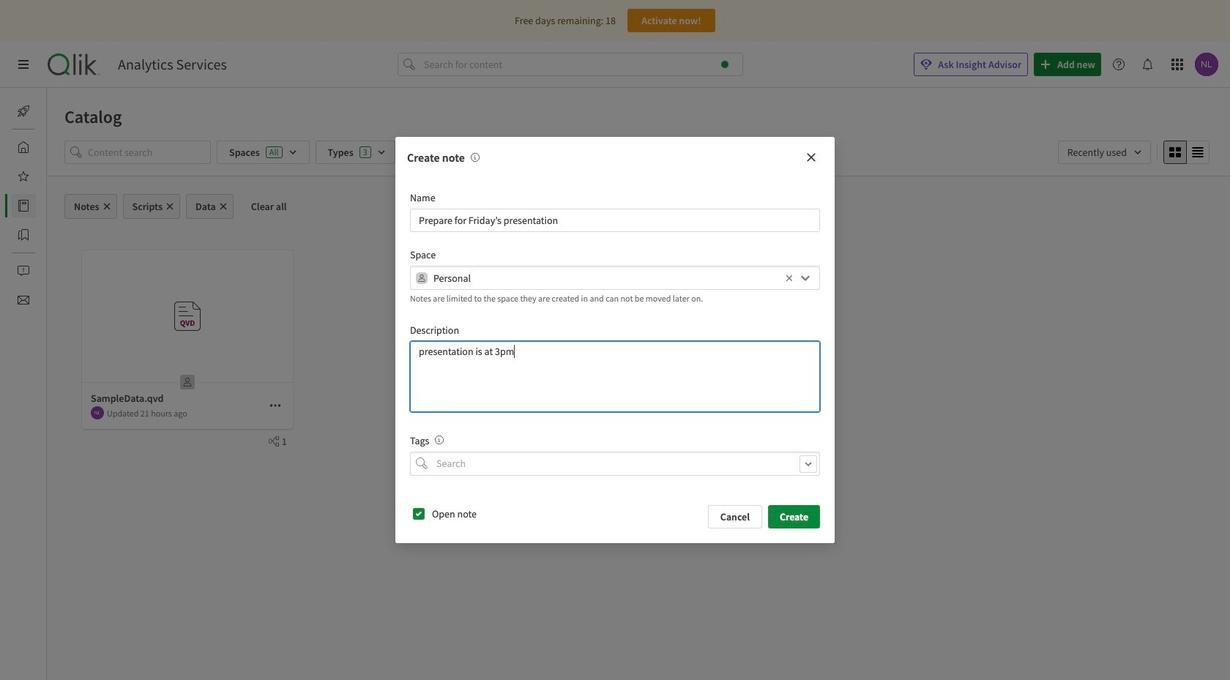 Task type: vqa. For each thing, say whether or not it's contained in the screenshot.
Navigation Pane "element"
yes



Task type: describe. For each thing, give the bounding box(es) containing it.
Content search text field
[[88, 141, 211, 164]]

navigation pane element
[[0, 94, 47, 318]]

getting started image
[[18, 105, 29, 117]]

noah lott element
[[91, 406, 104, 420]]

tile view image
[[1170, 146, 1181, 158]]

open sidebar menu image
[[18, 59, 29, 70]]

start typing a tag name. select an existing tag or create a new tag by pressing enter or comma. press backspace to remove a tag. image
[[435, 436, 444, 445]]

Search text field
[[434, 452, 820, 476]]

home badge image
[[721, 61, 729, 68]]

filters region
[[47, 138, 1230, 176]]

home image
[[18, 141, 29, 153]]

noah lott image
[[91, 406, 104, 420]]



Task type: locate. For each thing, give the bounding box(es) containing it.
analytics services element
[[118, 56, 227, 73]]

switch view group
[[1164, 141, 1210, 164]]

None field
[[410, 452, 820, 476]]

collections image
[[18, 229, 29, 241]]

recently used image
[[1058, 141, 1151, 164]]

catalog image
[[18, 200, 29, 212]]

favorites image
[[18, 171, 29, 182]]

record and discuss insights with others using notes tooltip
[[465, 150, 480, 165]]

None text field
[[434, 266, 782, 290]]

list view image
[[1192, 146, 1204, 158]]

None text field
[[410, 209, 820, 232], [410, 341, 820, 412], [410, 209, 820, 232], [410, 341, 820, 412]]

search image
[[416, 458, 428, 470]]

subscriptions image
[[18, 294, 29, 306]]

start typing a tag name. select an existing tag or create a new tag by pressing enter or comma. press backspace to remove a tag. tooltip
[[430, 434, 444, 447]]

alerts image
[[18, 265, 29, 277]]

record and discuss insights with others using notes image
[[471, 153, 480, 162]]

dialog
[[395, 137, 835, 543]]



